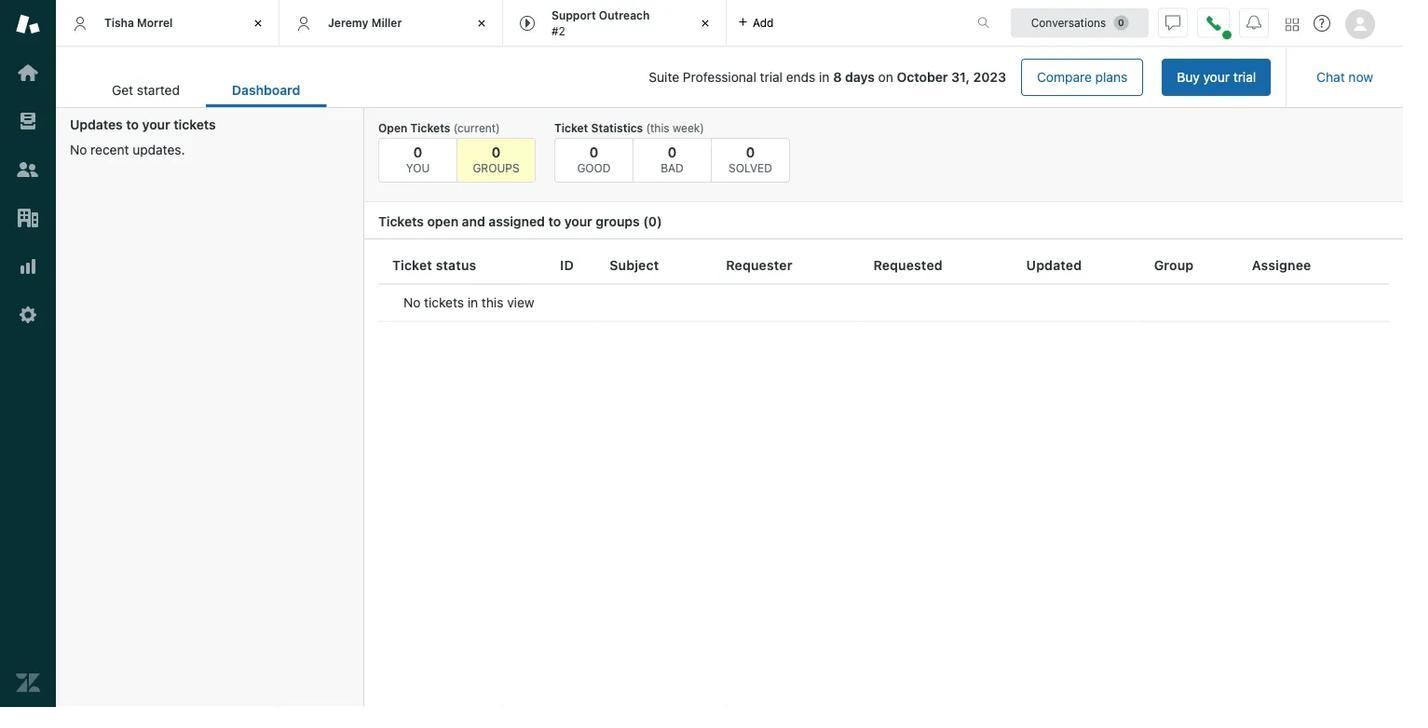 Task type: describe. For each thing, give the bounding box(es) containing it.
no for no recent updates.
[[70, 142, 87, 157]]

grid containing ticket status
[[364, 247, 1403, 707]]

compare plans
[[1037, 69, 1128, 85]]

compare
[[1037, 69, 1092, 85]]

tab containing support outreach
[[503, 0, 727, 47]]

close image inside jeremy miller tab
[[472, 14, 491, 33]]

tisha morrel tab
[[56, 0, 280, 47]]

(current)
[[453, 121, 500, 134]]

conversations
[[1031, 16, 1106, 29]]

zendesk image
[[16, 671, 40, 695]]

section containing compare plans
[[341, 59, 1271, 96]]

morrel
[[137, 16, 173, 29]]

trial for professional
[[760, 69, 783, 85]]

0 for 0 solved
[[746, 143, 755, 160]]

get help image
[[1314, 15, 1330, 32]]

zendesk products image
[[1286, 18, 1299, 31]]

suite
[[649, 69, 679, 85]]

get started image
[[16, 61, 40, 85]]

jeremy
[[328, 16, 368, 29]]

buy your trial
[[1177, 69, 1256, 85]]

buy your trial button
[[1162, 59, 1271, 96]]

groups
[[596, 214, 640, 229]]

status
[[436, 257, 477, 273]]

0 for 0 good
[[589, 143, 599, 160]]

requested
[[873, 257, 943, 273]]

reporting image
[[16, 254, 40, 279]]

subject
[[610, 257, 659, 273]]

customers image
[[16, 157, 40, 182]]

1 vertical spatial tickets
[[424, 295, 464, 310]]

31,
[[951, 69, 970, 85]]

#2
[[552, 24, 565, 37]]

0 for 0 bad
[[668, 143, 677, 160]]

8
[[833, 69, 842, 85]]

trial for your
[[1233, 69, 1256, 85]]

chat now
[[1317, 69, 1373, 85]]

tickets open and assigned to your groups ( 0 )
[[378, 214, 662, 229]]

group
[[1154, 257, 1194, 273]]

notifications image
[[1247, 15, 1262, 30]]

0 vertical spatial to
[[126, 117, 139, 132]]

plans
[[1095, 69, 1128, 85]]

you
[[406, 161, 430, 174]]

0 vertical spatial tickets
[[410, 121, 450, 134]]

week)
[[673, 121, 704, 134]]

open
[[427, 214, 459, 229]]

0 horizontal spatial in
[[468, 295, 478, 310]]

no recent updates.
[[70, 142, 185, 157]]

chat
[[1317, 69, 1345, 85]]

days
[[845, 69, 875, 85]]

your inside button
[[1203, 69, 1230, 85]]

get started tab
[[86, 73, 206, 107]]

support outreach #2
[[552, 9, 650, 37]]

0 groups
[[473, 143, 520, 174]]

suite professional trial ends in 8 days on october 31, 2023
[[649, 69, 1006, 85]]

add
[[753, 16, 774, 29]]

bad
[[661, 161, 684, 174]]

updates
[[70, 117, 123, 132]]

2 close image from the left
[[696, 14, 715, 33]]

0 good
[[577, 143, 611, 174]]

open
[[378, 121, 408, 134]]

(this
[[646, 121, 670, 134]]

(
[[643, 214, 648, 229]]

0 right the groups
[[648, 214, 657, 229]]

dashboard
[[232, 82, 300, 98]]

organizations image
[[16, 206, 40, 230]]



Task type: locate. For each thing, give the bounding box(es) containing it.
ticket
[[554, 121, 588, 134], [392, 257, 432, 273]]

trial down notifications image
[[1233, 69, 1256, 85]]

now
[[1349, 69, 1373, 85]]

tab list containing get started
[[86, 73, 326, 107]]

started
[[137, 82, 180, 98]]

tickets
[[174, 117, 216, 132], [424, 295, 464, 310]]

groups
[[473, 161, 520, 174]]

no down updates
[[70, 142, 87, 157]]

close image
[[472, 14, 491, 33], [696, 14, 715, 33]]

0 horizontal spatial tickets
[[174, 117, 216, 132]]

good
[[577, 161, 611, 174]]

recent
[[91, 142, 129, 157]]

tickets down "ticket status"
[[424, 295, 464, 310]]

1 vertical spatial tickets
[[378, 214, 424, 229]]

your right buy
[[1203, 69, 1230, 85]]

0
[[413, 143, 422, 160], [492, 143, 501, 160], [589, 143, 599, 160], [668, 143, 677, 160], [746, 143, 755, 160], [648, 214, 657, 229]]

0 vertical spatial ticket
[[554, 121, 588, 134]]

ticket status
[[392, 257, 477, 273]]

no tickets in this view
[[403, 295, 534, 310]]

tabs tab list
[[56, 0, 958, 47]]

views image
[[16, 109, 40, 133]]

this
[[482, 295, 504, 310]]

professional
[[683, 69, 756, 85]]

0 vertical spatial in
[[819, 69, 830, 85]]

tickets up the 0 you
[[410, 121, 450, 134]]

0 inside 0 groups
[[492, 143, 501, 160]]

admin image
[[16, 303, 40, 327]]

1 vertical spatial to
[[548, 214, 561, 229]]

0 up bad
[[668, 143, 677, 160]]

tickets left open
[[378, 214, 424, 229]]

1 horizontal spatial to
[[548, 214, 561, 229]]

view
[[507, 295, 534, 310]]

0 up 'you'
[[413, 143, 422, 160]]

get
[[112, 82, 133, 98]]

conversations button
[[1011, 8, 1149, 38]]

0 solved
[[729, 143, 772, 174]]

add button
[[727, 0, 785, 46]]

your
[[1203, 69, 1230, 85], [142, 117, 170, 132], [564, 214, 592, 229]]

trial inside button
[[1233, 69, 1256, 85]]

statistics
[[591, 121, 643, 134]]

2023
[[973, 69, 1006, 85]]

1 horizontal spatial no
[[403, 295, 421, 310]]

section
[[341, 59, 1271, 96]]

zendesk support image
[[16, 12, 40, 36]]

get started
[[112, 82, 180, 98]]

tickets
[[410, 121, 450, 134], [378, 214, 424, 229]]

jeremy miller tab
[[280, 0, 503, 47]]

no
[[70, 142, 87, 157], [403, 295, 421, 310]]

0 horizontal spatial no
[[70, 142, 87, 157]]

1 horizontal spatial ticket
[[554, 121, 588, 134]]

no for no tickets in this view
[[403, 295, 421, 310]]

grid
[[364, 247, 1403, 707]]

0 inside 0 bad
[[668, 143, 677, 160]]

ticket statistics (this week)
[[554, 121, 704, 134]]

updates.
[[133, 142, 185, 157]]

0 for 0 you
[[413, 143, 422, 160]]

1 horizontal spatial trial
[[1233, 69, 1256, 85]]

0 up groups
[[492, 143, 501, 160]]

tab list
[[86, 73, 326, 107]]

ticket for ticket status
[[392, 257, 432, 273]]

support
[[552, 9, 596, 22]]

on
[[878, 69, 893, 85]]

updated
[[1026, 257, 1082, 273]]

)
[[657, 214, 662, 229]]

0 vertical spatial tickets
[[174, 117, 216, 132]]

buy
[[1177, 69, 1200, 85]]

1 vertical spatial no
[[403, 295, 421, 310]]

open tickets (current)
[[378, 121, 500, 134]]

close image
[[249, 14, 267, 33]]

0 horizontal spatial ticket
[[392, 257, 432, 273]]

button displays agent's chat status as invisible. image
[[1166, 15, 1180, 30]]

0 vertical spatial no
[[70, 142, 87, 157]]

main element
[[0, 0, 56, 707]]

your left the groups
[[564, 214, 592, 229]]

to right assigned
[[548, 214, 561, 229]]

october
[[897, 69, 948, 85]]

outreach
[[599, 9, 650, 22]]

2 vertical spatial your
[[564, 214, 592, 229]]

and
[[462, 214, 485, 229]]

jeremy miller
[[328, 16, 402, 29]]

compare plans button
[[1021, 59, 1143, 96]]

in left 'this'
[[468, 295, 478, 310]]

in inside section
[[819, 69, 830, 85]]

chat now button
[[1302, 59, 1388, 96]]

updates to your tickets
[[70, 117, 216, 132]]

your up updates.
[[142, 117, 170, 132]]

1 horizontal spatial tickets
[[424, 295, 464, 310]]

1 horizontal spatial your
[[564, 214, 592, 229]]

to up no recent updates.
[[126, 117, 139, 132]]

1 close image from the left
[[472, 14, 491, 33]]

0 up "good"
[[589, 143, 599, 160]]

trial
[[1233, 69, 1256, 85], [760, 69, 783, 85]]

0 horizontal spatial trial
[[760, 69, 783, 85]]

ticket left status
[[392, 257, 432, 273]]

0 up solved
[[746, 143, 755, 160]]

1 trial from the left
[[1233, 69, 1256, 85]]

to
[[126, 117, 139, 132], [548, 214, 561, 229]]

assigned
[[489, 214, 545, 229]]

tickets up updates.
[[174, 117, 216, 132]]

0 horizontal spatial to
[[126, 117, 139, 132]]

ticket up 0 good
[[554, 121, 588, 134]]

id
[[560, 257, 574, 273]]

0 horizontal spatial your
[[142, 117, 170, 132]]

0 inside the 0 you
[[413, 143, 422, 160]]

solved
[[729, 161, 772, 174]]

2 trial from the left
[[760, 69, 783, 85]]

tab
[[503, 0, 727, 47]]

trial left the ends
[[760, 69, 783, 85]]

in
[[819, 69, 830, 85], [468, 295, 478, 310]]

0 you
[[406, 143, 430, 174]]

ends
[[786, 69, 816, 85]]

miller
[[371, 16, 402, 29]]

1 vertical spatial in
[[468, 295, 478, 310]]

ticket for ticket statistics (this week)
[[554, 121, 588, 134]]

0 inside 0 solved
[[746, 143, 755, 160]]

October 31, 2023 text field
[[897, 69, 1006, 85]]

tisha
[[104, 16, 134, 29]]

2 horizontal spatial your
[[1203, 69, 1230, 85]]

assignee
[[1252, 257, 1311, 273]]

1 vertical spatial your
[[142, 117, 170, 132]]

tisha morrel
[[104, 16, 173, 29]]

requester
[[726, 257, 793, 273]]

1 horizontal spatial in
[[819, 69, 830, 85]]

0 horizontal spatial close image
[[472, 14, 491, 33]]

in left 8 on the top right of page
[[819, 69, 830, 85]]

0 bad
[[661, 143, 684, 174]]

no down "ticket status"
[[403, 295, 421, 310]]

close image left add dropdown button
[[696, 14, 715, 33]]

1 vertical spatial ticket
[[392, 257, 432, 273]]

1 horizontal spatial close image
[[696, 14, 715, 33]]

0 for 0 groups
[[492, 143, 501, 160]]

0 vertical spatial your
[[1203, 69, 1230, 85]]

0 inside 0 good
[[589, 143, 599, 160]]

close image left the #2
[[472, 14, 491, 33]]



Task type: vqa. For each thing, say whether or not it's contained in the screenshot.
region containing 36
no



